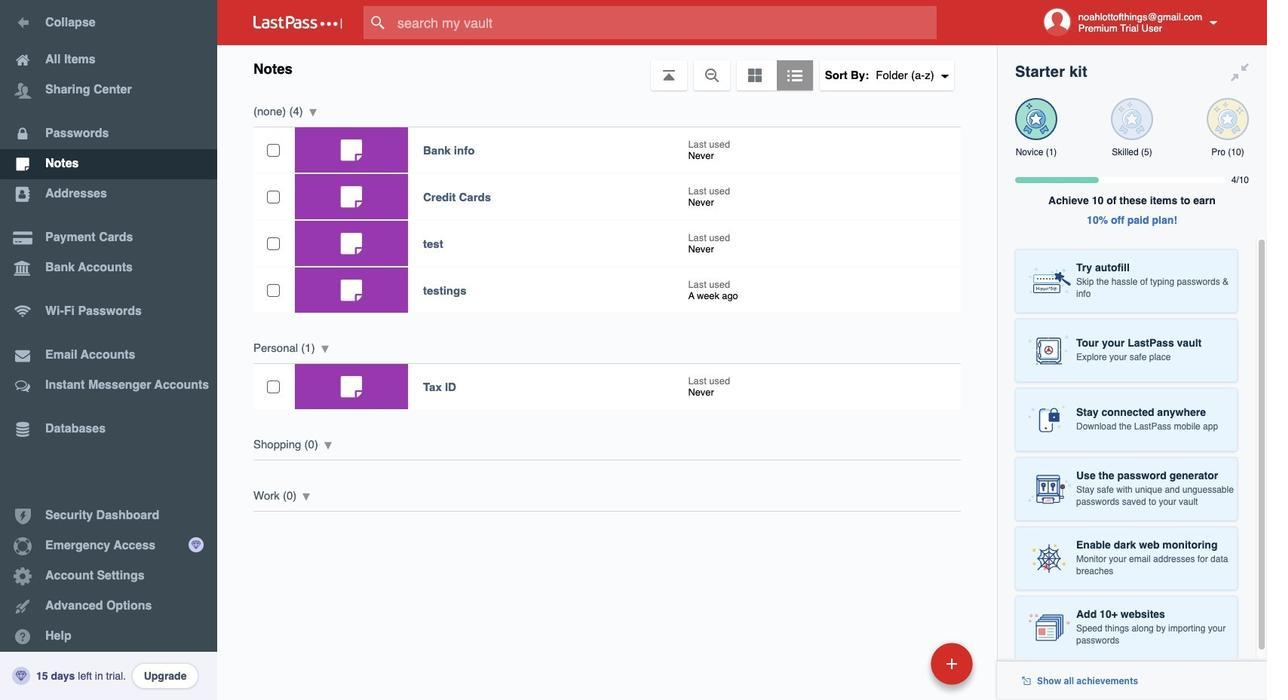Task type: describe. For each thing, give the bounding box(es) containing it.
Search search field
[[364, 6, 966, 39]]

new item element
[[827, 643, 978, 686]]

lastpass image
[[253, 16, 342, 29]]

search my vault text field
[[364, 6, 966, 39]]

vault options navigation
[[217, 45, 997, 91]]



Task type: locate. For each thing, give the bounding box(es) containing it.
main navigation navigation
[[0, 0, 217, 701]]

new item navigation
[[827, 639, 982, 701]]



